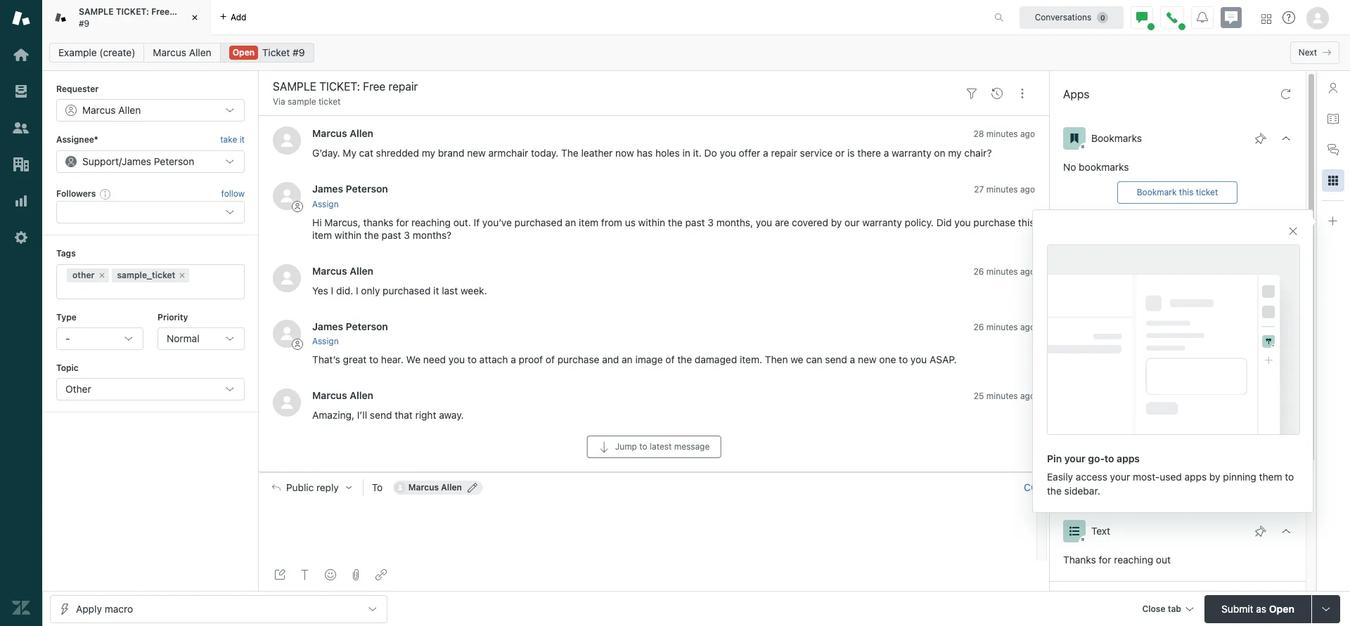Task type: vqa. For each thing, say whether or not it's contained in the screenshot.
Learn more link
no



Task type: describe. For each thing, give the bounding box(es) containing it.
admin image
[[12, 229, 30, 247]]

draft mode image
[[274, 570, 286, 581]]

secondary element
[[42, 39, 1350, 67]]

one
[[879, 354, 896, 366]]

g'day. my cat shredded my brand new armchair today. the leather now has holes in it. do you offer a repair service or is there a warranty on my chair?
[[312, 147, 992, 159]]

close image inside the pin your go-to apps dialog
[[1288, 226, 1299, 237]]

cat
[[359, 147, 373, 159]]

via sample ticket
[[273, 96, 341, 107]]

#9
[[79, 18, 89, 28]]

0 vertical spatial send
[[825, 354, 847, 366]]

the left damaged
[[677, 354, 692, 366]]

attachment manager button
[[1049, 349, 1306, 392]]

months?
[[413, 229, 452, 241]]

great
[[343, 354, 367, 366]]

the right the us
[[668, 216, 683, 228]]

attach
[[479, 354, 508, 366]]

via
[[273, 96, 285, 107]]

james for that's
[[312, 320, 343, 332]]

service
[[800, 147, 833, 159]]

26 for yes i did. i only purchased it last week.
[[974, 266, 984, 277]]

allen inside "secondary" element
[[189, 46, 211, 58]]

yes
[[312, 285, 328, 297]]

take it button
[[220, 133, 245, 148]]

are
[[775, 216, 789, 228]]

5 ago from the top
[[1021, 391, 1035, 402]]

hi
[[312, 216, 322, 228]]

1 horizontal spatial an
[[622, 354, 633, 366]]

0 horizontal spatial purchased
[[383, 285, 431, 297]]

2 my from the left
[[948, 147, 962, 159]]

from
[[601, 216, 622, 228]]

0 horizontal spatial 3
[[404, 229, 410, 241]]

follow
[[221, 188, 245, 199]]

example
[[58, 46, 97, 58]]

to
[[372, 482, 383, 494]]

to right the them
[[1285, 471, 1294, 483]]

access
[[1076, 471, 1108, 483]]

submit as open
[[1222, 603, 1295, 615]]

take it
[[220, 135, 245, 145]]

2 of from the left
[[666, 354, 675, 366]]

shredded
[[376, 147, 419, 159]]

zendesk support image
[[12, 9, 30, 27]]

add link (cmd k) image
[[376, 570, 387, 581]]

- button
[[56, 328, 143, 350]]

james peterson assign for marcus,
[[312, 183, 388, 209]]

purchase inside hi marcus, thanks for reaching out. if you've purchased an item from us within the past 3 months, you are covered by our warranty policy. did you purchase this item within the past 3 months?
[[974, 216, 1016, 228]]

item.
[[740, 354, 762, 366]]

pinning
[[1223, 471, 1257, 483]]

customer context image
[[1328, 82, 1339, 94]]

minutes for this
[[987, 185, 1018, 195]]

conversationlabel log
[[259, 116, 1049, 473]]

ago for this
[[1021, 185, 1035, 195]]

most-
[[1133, 471, 1160, 483]]

did
[[937, 216, 952, 228]]

marcus for yes
[[312, 265, 347, 277]]

for
[[396, 216, 409, 228]]

a right there
[[884, 147, 889, 159]]

can
[[806, 354, 823, 366]]

by inside "pin your go-to apps easily access your most-used apps by pinning them to the sidebar."
[[1210, 471, 1221, 483]]

27 minutes ago
[[974, 185, 1035, 195]]

assign for that's
[[312, 336, 339, 347]]

type
[[56, 312, 77, 323]]

g'day.
[[312, 147, 340, 159]]

26 for that's great to hear. we need you to attach a proof of purchase and an image of the damaged item. then we can send a new one to you asap.
[[974, 322, 984, 332]]

amazing,
[[312, 409, 354, 421]]

that's
[[312, 354, 340, 366]]

by inside hi marcus, thanks for reaching out. if you've purchased an item from us within the past 3 months, you are covered by our warranty policy. did you purchase this item within the past 3 months?
[[831, 216, 842, 228]]

example (create) button
[[49, 43, 144, 63]]

tabs tab list
[[42, 0, 980, 35]]

the inside "pin your go-to apps easily access your most-used apps by pinning them to the sidebar."
[[1047, 485, 1062, 497]]

pin your go-to apps dialog
[[1032, 210, 1314, 513]]

a left proof
[[511, 354, 516, 366]]

normal
[[167, 333, 200, 345]]

marcus allen inside "secondary" element
[[153, 46, 211, 58]]

zendesk chat image
[[1221, 7, 1242, 28]]

organizations image
[[12, 155, 30, 174]]

you left are
[[756, 216, 772, 228]]

go-
[[1088, 453, 1105, 465]]

ago for you
[[1021, 322, 1035, 332]]

follow button
[[221, 188, 245, 200]]

format text image
[[300, 570, 311, 581]]

there
[[858, 147, 881, 159]]

allen left edit user image
[[441, 482, 462, 493]]

and
[[602, 354, 619, 366]]

asap.
[[930, 354, 957, 366]]

image
[[635, 354, 663, 366]]

ago for my
[[1021, 129, 1035, 140]]

views image
[[12, 82, 30, 101]]

zendesk products image
[[1262, 14, 1272, 24]]

marcus for g'day.
[[312, 128, 347, 140]]

to left hear.
[[369, 354, 378, 366]]

insert emojis image
[[325, 570, 336, 581]]

brand
[[438, 147, 464, 159]]

you left 'asap.'
[[911, 354, 927, 366]]

assign button for that's
[[312, 335, 339, 348]]

marcus allen for yes
[[312, 265, 374, 277]]

policy.
[[905, 216, 934, 228]]

0 horizontal spatial apps
[[1117, 453, 1140, 465]]

assign for hi
[[312, 199, 339, 209]]

next button
[[1290, 41, 1340, 64]]

apps
[[1063, 88, 1090, 101]]

conversations button
[[1020, 6, 1124, 28]]

26 minutes ago for yes i did. i only purchased it last week.
[[974, 266, 1035, 277]]

open link
[[220, 43, 314, 63]]

them
[[1259, 471, 1283, 483]]

0 horizontal spatial purchase
[[558, 354, 600, 366]]

cc button
[[1024, 482, 1038, 494]]

reaching
[[412, 216, 451, 228]]

1 horizontal spatial apps
[[1185, 471, 1207, 483]]

right
[[415, 409, 436, 421]]

week.
[[461, 285, 487, 297]]

1 i from the left
[[331, 285, 334, 297]]

i'll
[[357, 409, 367, 421]]

1 horizontal spatial item
[[579, 216, 599, 228]]

yes i did. i only purchased it last week.
[[312, 285, 487, 297]]

out.
[[453, 216, 471, 228]]

only
[[361, 285, 380, 297]]

time tracking button
[[1049, 236, 1306, 279]]

you've
[[482, 216, 512, 228]]

damaged
[[695, 354, 737, 366]]

sample
[[79, 6, 114, 17]]

on
[[934, 147, 946, 159]]

my
[[343, 147, 357, 159]]

in
[[683, 147, 691, 159]]

allen for yes
[[350, 265, 374, 277]]

marcus for amazing,
[[312, 390, 347, 402]]

to right one
[[899, 354, 908, 366]]

manager
[[1147, 364, 1187, 376]]

marcus inside "secondary" element
[[153, 46, 186, 58]]

customers image
[[12, 119, 30, 137]]

minutes for you
[[987, 322, 1018, 332]]

zendesk image
[[12, 599, 30, 618]]

sidebar.
[[1065, 485, 1101, 497]]

avatar image for yes
[[273, 264, 301, 292]]

normal button
[[158, 328, 245, 350]]

peterson for to
[[346, 320, 388, 332]]

repair inside conversationlabel log
[[771, 147, 797, 159]]



Task type: locate. For each thing, give the bounding box(es) containing it.
james peterson assign up great
[[312, 320, 388, 347]]

james peterson link for marcus,
[[312, 183, 388, 195]]

0 horizontal spatial i
[[331, 285, 334, 297]]

james
[[312, 183, 343, 195], [312, 320, 343, 332]]

easily
[[1047, 471, 1073, 483]]

it inside conversationlabel log
[[433, 285, 439, 297]]

reporting image
[[12, 192, 30, 210]]

assign button
[[312, 198, 339, 211], [312, 335, 339, 348]]

chair?
[[965, 147, 992, 159]]

marcus up g'day.
[[312, 128, 347, 140]]

allen
[[189, 46, 211, 58], [350, 128, 374, 140], [350, 265, 374, 277], [350, 390, 374, 402], [441, 482, 462, 493]]

my left the brand
[[422, 147, 435, 159]]

marcus.allen@example.com image
[[394, 482, 406, 494]]

that
[[395, 409, 413, 421]]

marcus allen link for yes
[[312, 265, 374, 277]]

bookmarks
[[1092, 132, 1142, 144]]

marcus allen for amazing,
[[312, 390, 374, 402]]

1 vertical spatial warranty
[[862, 216, 902, 228]]

1 26 minutes ago text field from the top
[[974, 266, 1035, 277]]

purchased right "only"
[[383, 285, 431, 297]]

1 vertical spatial 26
[[974, 322, 984, 332]]

1 vertical spatial peterson
[[346, 320, 388, 332]]

today.
[[531, 147, 559, 159]]

0 horizontal spatial past
[[382, 229, 401, 241]]

1 vertical spatial assign
[[312, 336, 339, 347]]

marcus down free at the top of the page
[[153, 46, 186, 58]]

that's great to hear. we need you to attach a proof of purchase and an image of the damaged item. then we can send a new one to you asap.
[[312, 354, 957, 366]]

27 minutes ago text field
[[974, 185, 1035, 195]]

close image inside tabs tab list
[[188, 11, 202, 25]]

0 vertical spatial warranty
[[892, 147, 932, 159]]

open inside "secondary" element
[[233, 47, 255, 58]]

26 minutes ago up 25 minutes ago text field
[[974, 322, 1035, 332]]

marcus allen link inside "secondary" element
[[144, 43, 221, 63]]

to up access
[[1105, 453, 1114, 465]]

within down marcus,
[[335, 229, 362, 241]]

1 assign button from the top
[[312, 198, 339, 211]]

0 vertical spatial close image
[[188, 11, 202, 25]]

tab
[[42, 0, 211, 35]]

1 vertical spatial james peterson assign
[[312, 320, 388, 347]]

events image
[[992, 88, 1003, 99]]

last
[[442, 285, 458, 297]]

the down easily on the right bottom of the page
[[1047, 485, 1062, 497]]

28 minutes ago text field
[[974, 129, 1035, 140]]

1 vertical spatial purchased
[[383, 285, 431, 297]]

main element
[[0, 0, 42, 627]]

tab containing sample ticket: free repair
[[42, 0, 211, 35]]

1 26 minutes ago from the top
[[974, 266, 1035, 277]]

your left most-
[[1110, 471, 1130, 483]]

0 horizontal spatial an
[[565, 216, 576, 228]]

then
[[765, 354, 788, 366]]

bookmarks button
[[1049, 117, 1306, 160]]

1 james from the top
[[312, 183, 343, 195]]

send right can
[[825, 354, 847, 366]]

1 vertical spatial 3
[[404, 229, 410, 241]]

4 avatar image from the top
[[273, 320, 301, 348]]

27
[[974, 185, 984, 195]]

3 minutes from the top
[[987, 266, 1018, 277]]

example (create)
[[58, 46, 135, 58]]

new
[[467, 147, 486, 159], [858, 354, 877, 366]]

a
[[763, 147, 769, 159], [884, 147, 889, 159], [511, 354, 516, 366], [850, 354, 855, 366]]

0 vertical spatial open
[[233, 47, 255, 58]]

1 horizontal spatial open
[[1269, 603, 1295, 615]]

25 minutes ago
[[974, 391, 1035, 402]]

5 avatar image from the top
[[273, 389, 301, 417]]

1 horizontal spatial past
[[685, 216, 705, 228]]

(create)
[[99, 46, 135, 58]]

an right and
[[622, 354, 633, 366]]

marcus allen up did.
[[312, 265, 374, 277]]

warranty right our
[[862, 216, 902, 228]]

hi marcus, thanks for reaching out. if you've purchased an item from us within the past 3 months, you are covered by our warranty policy. did you purchase this item within the past 3 months?
[[312, 216, 1038, 241]]

edit user image
[[468, 483, 478, 493]]

4 ago from the top
[[1021, 322, 1035, 332]]

minutes for my
[[987, 129, 1018, 140]]

peterson
[[346, 183, 388, 195], [346, 320, 388, 332]]

or
[[835, 147, 845, 159]]

james peterson link for great
[[312, 320, 388, 332]]

purchased inside hi marcus, thanks for reaching out. if you've purchased an item from us within the past 3 months, you are covered by our warranty policy. did you purchase this item within the past 3 months?
[[515, 216, 563, 228]]

a right the offer
[[763, 147, 769, 159]]

i right did.
[[356, 285, 358, 297]]

purchase left and
[[558, 354, 600, 366]]

holes
[[656, 147, 680, 159]]

apps right used
[[1185, 471, 1207, 483]]

0 vertical spatial apps
[[1117, 453, 1140, 465]]

ticket:
[[116, 6, 149, 17]]

peterson for thanks
[[346, 183, 388, 195]]

2 26 from the top
[[974, 322, 984, 332]]

next
[[1299, 47, 1317, 58]]

0 horizontal spatial your
[[1065, 453, 1086, 465]]

28 minutes ago
[[974, 129, 1035, 140]]

1 vertical spatial repair
[[771, 147, 797, 159]]

25
[[974, 391, 984, 402]]

1 of from the left
[[546, 354, 555, 366]]

0 vertical spatial within
[[638, 216, 665, 228]]

0 vertical spatial item
[[579, 216, 599, 228]]

0 horizontal spatial within
[[335, 229, 362, 241]]

it.
[[693, 147, 702, 159]]

an inside hi marcus, thanks for reaching out. if you've purchased an item from us within the past 3 months, you are covered by our warranty policy. did you purchase this item within the past 3 months?
[[565, 216, 576, 228]]

1 horizontal spatial of
[[666, 354, 675, 366]]

1 horizontal spatial purchased
[[515, 216, 563, 228]]

amazing, i'll send that right away.
[[312, 409, 464, 421]]

2 assign button from the top
[[312, 335, 339, 348]]

allen up "only"
[[350, 265, 374, 277]]

3 down for
[[404, 229, 410, 241]]

a left one
[[850, 354, 855, 366]]

new left one
[[858, 354, 877, 366]]

marcus up amazing,
[[312, 390, 347, 402]]

2 peterson from the top
[[346, 320, 388, 332]]

1 vertical spatial by
[[1210, 471, 1221, 483]]

you right did
[[955, 216, 971, 228]]

Subject field
[[270, 78, 957, 95]]

add attachment image
[[350, 570, 362, 581]]

repair inside the sample ticket: free repair #9
[[172, 6, 196, 17]]

cc
[[1024, 482, 1038, 494]]

send right i'll
[[370, 409, 392, 421]]

if
[[474, 216, 480, 228]]

1 vertical spatial james
[[312, 320, 343, 332]]

tracking
[[1117, 251, 1155, 263]]

marcus allen link down free at the top of the page
[[144, 43, 221, 63]]

by left pinning
[[1210, 471, 1221, 483]]

1 vertical spatial an
[[622, 354, 633, 366]]

26 minutes ago text field down 'this'
[[974, 266, 1035, 277]]

26 minutes ago text field up 25 minutes ago text field
[[974, 322, 1035, 332]]

1 vertical spatial your
[[1110, 471, 1130, 483]]

0 vertical spatial your
[[1065, 453, 1086, 465]]

take
[[220, 135, 237, 145]]

0 vertical spatial james
[[312, 183, 343, 195]]

it
[[240, 135, 245, 145], [433, 285, 439, 297]]

to
[[369, 354, 378, 366], [468, 354, 477, 366], [899, 354, 908, 366], [1105, 453, 1114, 465], [1285, 471, 1294, 483]]

3 avatar image from the top
[[273, 264, 301, 292]]

marcus allen link up amazing,
[[312, 390, 374, 402]]

pin your go-to apps easily access your most-used apps by pinning them to the sidebar.
[[1047, 453, 1294, 497]]

armchair
[[489, 147, 528, 159]]

repair right free at the top of the page
[[172, 6, 196, 17]]

2 i from the left
[[356, 285, 358, 297]]

my
[[422, 147, 435, 159], [948, 147, 962, 159]]

knowledge image
[[1328, 113, 1339, 124]]

this
[[1018, 216, 1035, 228]]

time tracking
[[1092, 251, 1155, 263]]

of right proof
[[546, 354, 555, 366]]

1 james peterson link from the top
[[312, 183, 388, 195]]

avatar image for g'day.
[[273, 127, 301, 155]]

repair left service
[[771, 147, 797, 159]]

peterson up great
[[346, 320, 388, 332]]

2 minutes from the top
[[987, 185, 1018, 195]]

1 vertical spatial send
[[370, 409, 392, 421]]

warranty inside hi marcus, thanks for reaching out. if you've purchased an item from us within the past 3 months, you are covered by our warranty policy. did you purchase this item within the past 3 months?
[[862, 216, 902, 228]]

it right take
[[240, 135, 245, 145]]

sample
[[288, 96, 316, 107]]

1 vertical spatial close image
[[1288, 226, 1299, 237]]

0 vertical spatial new
[[467, 147, 486, 159]]

Public reply composer text field
[[266, 503, 1032, 532]]

warranty left on
[[892, 147, 932, 159]]

marcus allen for g'day.
[[312, 128, 374, 140]]

2 avatar image from the top
[[273, 182, 301, 211]]

ago
[[1021, 129, 1035, 140], [1021, 185, 1035, 195], [1021, 266, 1035, 277], [1021, 322, 1035, 332], [1021, 391, 1035, 402]]

our
[[845, 216, 860, 228]]

1 minutes from the top
[[987, 129, 1018, 140]]

2 26 minutes ago text field from the top
[[974, 322, 1035, 332]]

assign up hi
[[312, 199, 339, 209]]

26 minutes ago down 'this'
[[974, 266, 1035, 277]]

0 horizontal spatial new
[[467, 147, 486, 159]]

sample ticket: free repair #9
[[79, 6, 196, 28]]

leather
[[581, 147, 613, 159]]

1 ago from the top
[[1021, 129, 1035, 140]]

1 avatar image from the top
[[273, 127, 301, 155]]

1 horizontal spatial purchase
[[974, 216, 1016, 228]]

as
[[1256, 603, 1267, 615]]

of right image
[[666, 354, 675, 366]]

james peterson assign for great
[[312, 320, 388, 347]]

1 horizontal spatial i
[[356, 285, 358, 297]]

us
[[625, 216, 636, 228]]

marcus allen up amazing,
[[312, 390, 374, 402]]

1 vertical spatial new
[[858, 354, 877, 366]]

an left "from"
[[565, 216, 576, 228]]

has
[[637, 147, 653, 159]]

2 james from the top
[[312, 320, 343, 332]]

attachment manager
[[1092, 364, 1187, 376]]

1 vertical spatial apps
[[1185, 471, 1207, 483]]

2 ago from the top
[[1021, 185, 1035, 195]]

assign button up that's
[[312, 335, 339, 348]]

purchase left 'this'
[[974, 216, 1016, 228]]

0 vertical spatial assign button
[[312, 198, 339, 211]]

0 vertical spatial 26 minutes ago
[[974, 266, 1035, 277]]

1 horizontal spatial send
[[825, 354, 847, 366]]

26 minutes ago text field for that's great to hear. we need you to attach a proof of purchase and an image of the damaged item. then we can send a new one to you asap.
[[974, 322, 1035, 332]]

0 horizontal spatial my
[[422, 147, 435, 159]]

1 horizontal spatial repair
[[771, 147, 797, 159]]

1 horizontal spatial close image
[[1288, 226, 1299, 237]]

0 horizontal spatial open
[[233, 47, 255, 58]]

0 vertical spatial james peterson link
[[312, 183, 388, 195]]

0 vertical spatial james peterson assign
[[312, 183, 388, 209]]

0 vertical spatial purchase
[[974, 216, 1016, 228]]

i
[[331, 285, 334, 297], [356, 285, 358, 297]]

time
[[1092, 251, 1114, 263]]

0 vertical spatial 26 minutes ago text field
[[974, 266, 1035, 277]]

the down thanks
[[364, 229, 379, 241]]

allen left the open link
[[189, 46, 211, 58]]

0 horizontal spatial close image
[[188, 11, 202, 25]]

1 horizontal spatial by
[[1210, 471, 1221, 483]]

0 horizontal spatial by
[[831, 216, 842, 228]]

0 horizontal spatial of
[[546, 354, 555, 366]]

1 horizontal spatial my
[[948, 147, 962, 159]]

marcus allen link up my in the top of the page
[[312, 128, 374, 140]]

0 vertical spatial 26
[[974, 266, 984, 277]]

0 horizontal spatial item
[[312, 229, 332, 241]]

0 vertical spatial purchased
[[515, 216, 563, 228]]

marcus allen right marcus.allen@example.com image
[[408, 482, 462, 493]]

offer
[[739, 147, 761, 159]]

0 vertical spatial it
[[240, 135, 245, 145]]

avatar image for amazing,
[[273, 389, 301, 417]]

1 my from the left
[[422, 147, 435, 159]]

james peterson link up marcus,
[[312, 183, 388, 195]]

1 horizontal spatial your
[[1110, 471, 1130, 483]]

1 horizontal spatial within
[[638, 216, 665, 228]]

26 minutes ago for that's great to hear. we need you to attach a proof of purchase and an image of the damaged item. then we can send a new one to you asap.
[[974, 322, 1035, 332]]

1 vertical spatial 26 minutes ago
[[974, 322, 1035, 332]]

item down hi
[[312, 229, 332, 241]]

0 vertical spatial repair
[[172, 6, 196, 17]]

marcus allen up my in the top of the page
[[312, 128, 374, 140]]

close image
[[188, 11, 202, 25], [1288, 226, 1299, 237]]

2 assign from the top
[[312, 336, 339, 347]]

allen up i'll
[[350, 390, 374, 402]]

5 minutes from the top
[[987, 391, 1018, 402]]

james peterson link up great
[[312, 320, 388, 332]]

assign button up hi
[[312, 198, 339, 211]]

1 vertical spatial within
[[335, 229, 362, 241]]

1 26 from the top
[[974, 266, 984, 277]]

4 minutes from the top
[[987, 322, 1018, 332]]

past down for
[[382, 229, 401, 241]]

apps image
[[1328, 175, 1339, 186]]

28
[[974, 129, 984, 140]]

away.
[[439, 409, 464, 421]]

1 horizontal spatial new
[[858, 354, 877, 366]]

purchased right you've
[[515, 216, 563, 228]]

proof
[[519, 354, 543, 366]]

assign up that's
[[312, 336, 339, 347]]

3 ago from the top
[[1021, 266, 1035, 277]]

26 minutes ago text field for yes i did. i only purchased it last week.
[[974, 266, 1035, 277]]

3 left months,
[[708, 216, 714, 228]]

your right "pin"
[[1065, 453, 1086, 465]]

-
[[65, 333, 70, 345]]

james up hi
[[312, 183, 343, 195]]

2 james peterson assign from the top
[[312, 320, 388, 347]]

new right the brand
[[467, 147, 486, 159]]

text
[[1092, 525, 1111, 537]]

0 horizontal spatial it
[[240, 135, 245, 145]]

james up that's
[[312, 320, 343, 332]]

attachment
[[1092, 364, 1144, 376]]

2 26 minutes ago from the top
[[974, 322, 1035, 332]]

1 james peterson assign from the top
[[312, 183, 388, 209]]

you right need
[[449, 354, 465, 366]]

it left last
[[433, 285, 439, 297]]

1 horizontal spatial 3
[[708, 216, 714, 228]]

1 vertical spatial it
[[433, 285, 439, 297]]

assign button for hi
[[312, 198, 339, 211]]

to left attach on the bottom left
[[468, 354, 477, 366]]

allen for g'day.
[[350, 128, 374, 140]]

1 horizontal spatial it
[[433, 285, 439, 297]]

did.
[[336, 285, 353, 297]]

my right on
[[948, 147, 962, 159]]

1 vertical spatial james peterson link
[[312, 320, 388, 332]]

get help image
[[1283, 11, 1296, 24]]

26 minutes ago text field
[[974, 266, 1035, 277], [974, 322, 1035, 332]]

peterson up thanks
[[346, 183, 388, 195]]

past left months,
[[685, 216, 705, 228]]

2 james peterson link from the top
[[312, 320, 388, 332]]

allen up cat
[[350, 128, 374, 140]]

you right do
[[720, 147, 736, 159]]

priority
[[158, 312, 188, 323]]

i right yes
[[331, 285, 334, 297]]

marcus allen link for g'day.
[[312, 128, 374, 140]]

apps up most-
[[1117, 453, 1140, 465]]

1 peterson from the top
[[346, 183, 388, 195]]

0 vertical spatial peterson
[[346, 183, 388, 195]]

marcus allen down free at the top of the page
[[153, 46, 211, 58]]

0 vertical spatial by
[[831, 216, 842, 228]]

marcus right marcus.allen@example.com image
[[408, 482, 439, 493]]

avatar image
[[273, 127, 301, 155], [273, 182, 301, 211], [273, 264, 301, 292], [273, 320, 301, 348], [273, 389, 301, 417]]

1 vertical spatial assign button
[[312, 335, 339, 348]]

used
[[1160, 471, 1182, 483]]

marcus up yes
[[312, 265, 347, 277]]

0 vertical spatial 3
[[708, 216, 714, 228]]

marcus allen link up did.
[[312, 265, 374, 277]]

minutes
[[987, 129, 1018, 140], [987, 185, 1018, 195], [987, 266, 1018, 277], [987, 322, 1018, 332], [987, 391, 1018, 402]]

by left our
[[831, 216, 842, 228]]

of
[[546, 354, 555, 366], [666, 354, 675, 366]]

marcus allen link
[[144, 43, 221, 63], [312, 128, 374, 140], [312, 265, 374, 277], [312, 390, 374, 402]]

0 horizontal spatial repair
[[172, 6, 196, 17]]

covered
[[792, 216, 829, 228]]

0 vertical spatial past
[[685, 216, 705, 228]]

0 horizontal spatial send
[[370, 409, 392, 421]]

1 vertical spatial item
[[312, 229, 332, 241]]

1 vertical spatial past
[[382, 229, 401, 241]]

1 vertical spatial open
[[1269, 603, 1295, 615]]

james for hi
[[312, 183, 343, 195]]

james peterson assign
[[312, 183, 388, 209], [312, 320, 388, 347]]

item left "from"
[[579, 216, 599, 228]]

we
[[791, 354, 804, 366]]

marcus allen link for amazing,
[[312, 390, 374, 402]]

get started image
[[12, 46, 30, 64]]

0 vertical spatial an
[[565, 216, 576, 228]]

within right the us
[[638, 216, 665, 228]]

25 minutes ago text field
[[974, 391, 1035, 402]]

1 vertical spatial 26 minutes ago text field
[[974, 322, 1035, 332]]

it inside button
[[240, 135, 245, 145]]

months,
[[716, 216, 753, 228]]

hear.
[[381, 354, 404, 366]]

1 assign from the top
[[312, 199, 339, 209]]

ticket
[[319, 96, 341, 107]]

within
[[638, 216, 665, 228], [335, 229, 362, 241]]

1 vertical spatial purchase
[[558, 354, 600, 366]]

james peterson assign up marcus,
[[312, 183, 388, 209]]

0 vertical spatial assign
[[312, 199, 339, 209]]

allen for amazing,
[[350, 390, 374, 402]]



